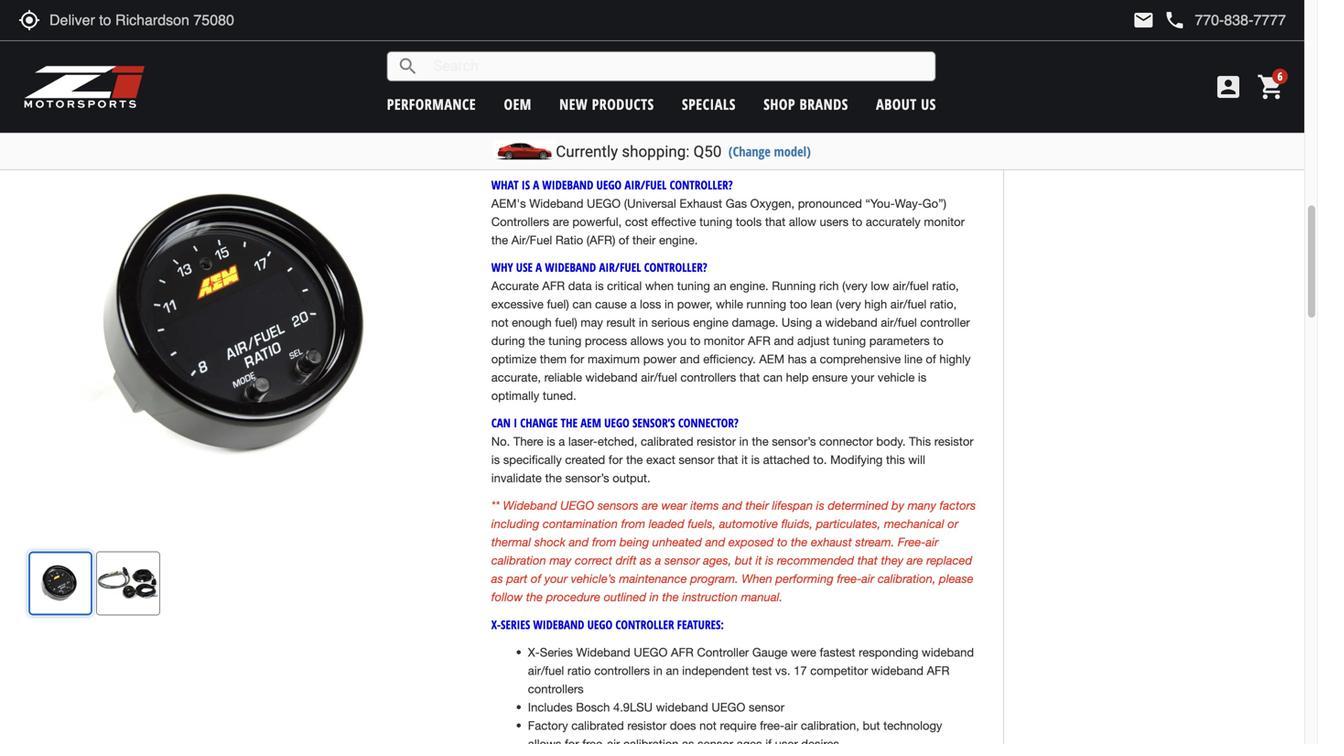 Task type: vqa. For each thing, say whether or not it's contained in the screenshot.
the rightmost $1000
no



Task type: locate. For each thing, give the bounding box(es) containing it.
0 horizontal spatial factory
[[701, 96, 738, 110]]

1 vertical spatial monitor
[[704, 334, 745, 348]]

that inside why use a wideband air/fuel controller? accurate afr data is critical when tuning an engine. running rich (very low air/fuel ratio, excessive fuel) can cause a loss in power, while running too lean (very high air/fuel ratio, not enough fuel) may result in serious engine damage. using a wideband air/fuel controller during the tuning process allows you to monitor afr and adjust tuning parameters to optimize them for maximum power and efficiency. aem has a comprehensive line of highly accurate, reliable wideband air/fuel controllers that can help ensure your vehicle is optimally tuned.
[[740, 371, 760, 385]]

change
[[520, 415, 558, 432]]

2 horizontal spatial as
[[682, 737, 695, 745]]

1 vertical spatial gauge
[[753, 646, 788, 660]]

1 horizontal spatial controller
[[762, 78, 814, 92]]

of inside ** wideband uego sensors are wear items and their lifespan is determined by many factors including contamination from leaded fuels, automotive fluids, particulates, mechanical or thermal shock and from being unheated and exposed to the exhaust stream. free-air calibration may correct drift as a sensor ages, but it is recommended that they are replaced as part of your vehicle's maintenance program. when performing free-air calibration, please follow the procedure outlined in the instruction manual.
[[531, 572, 541, 586]]

and down you
[[680, 352, 700, 367]]

damage.
[[732, 316, 779, 330]]

it's
[[563, 151, 578, 165]]

resistor left does
[[628, 719, 667, 733]]

from
[[622, 517, 646, 531], [592, 536, 617, 550]]

factors
[[940, 499, 977, 513]]

1 horizontal spatial not
[[700, 719, 717, 733]]

their inside ** wideband uego sensors are wear items and their lifespan is determined by many factors including contamination from leaded fuels, automotive fluids, particulates, mechanical or thermal shock and from being unheated and exposed to the exhaust stream. free-air calibration may correct drift as a sensor ages, but it is recommended that they are replaced as part of your vehicle's maintenance program. when performing free-air calibration, please follow the procedure outlined in the instruction manual.
[[746, 499, 769, 513]]

0 horizontal spatial controllers
[[492, 215, 550, 229]]

excessive
[[492, 297, 544, 312]]

1 horizontal spatial aem
[[760, 352, 785, 367]]

the down specifically
[[545, 471, 562, 486]]

tuning up comprehensive
[[833, 334, 867, 348]]

uego up etched,
[[605, 415, 630, 432]]

determined
[[828, 499, 889, 513]]

of inside "what is a wideband uego air/fuel controller? aem's wideband uego (universal exhaust gas oxygen, pronounced "you-way-go") controllers are powerful, cost effective tuning tools that allow users to accurately monitor the air/fuel ratio (afr) of their engine."
[[619, 233, 629, 247]]

efficiency.
[[704, 352, 756, 367]]

including
[[492, 517, 540, 531]]

4.9lsu inside the x-series wideband gauge and x-series inline controller support the popular bosch 4.9lsu sensor and can utilize both the factory calibration resistor and free-air calibration methods**. this allows users to take advantage of the precise factory resistor calibration when a sensor is new but then allows for free-air calibrations if the user desires when the sensor ages. it's the perfect marriage of simplicity and accuracy!
[[492, 96, 531, 110]]

factory down brands
[[822, 114, 859, 128]]

ages.
[[531, 151, 560, 165]]

procedure
[[547, 590, 601, 605]]

with
[[799, 0, 821, 9]]

1 vertical spatial vehicle
[[878, 371, 915, 385]]

1 horizontal spatial bosch
[[926, 78, 960, 92]]

in inside the can i change the aem uego sensor's connector? no. there is a laser-etched, calibrated resistor in the sensor's connector body. this resistor is specifically created for the exact sensor that it is attached to. modifying this will invalidate the sensor's output.
[[740, 435, 749, 449]]

for inside why use a wideband air/fuel controller? accurate afr data is critical when tuning an engine. running rich (very low air/fuel ratio, excessive fuel) can cause a loss in power, while running too lean (very high air/fuel ratio, not enough fuel) may result in serious engine damage. using a wideband air/fuel controller during the tuning process allows you to monitor afr and adjust tuning parameters to optimize them for maximum power and efficiency. aem has a comprehensive line of highly accurate, reliable wideband air/fuel controllers that can help ensure your vehicle is optimally tuned.
[[570, 352, 585, 367]]

Search search field
[[419, 52, 936, 81]]

calibrated right 'factory'
[[572, 719, 624, 733]]

wideband right "aem's"
[[680, 0, 735, 9]]

desires
[[873, 133, 911, 147], [802, 737, 840, 745]]

allows up power on the top of the page
[[631, 334, 664, 348]]

(very left low
[[843, 279, 868, 293]]

1 horizontal spatial calibration,
[[878, 572, 936, 586]]

1 vertical spatial (very
[[836, 297, 862, 312]]

engine. inside why use a wideband air/fuel controller? accurate afr data is critical when tuning an engine. running rich (very low air/fuel ratio, excessive fuel) can cause a loss in power, while running too lean (very high air/fuel ratio, not enough fuel) may result in serious engine damage. using a wideband air/fuel controller during the tuning process allows you to monitor afr and adjust tuning parameters to optimize them for maximum power and efficiency. aem has a comprehensive line of highly accurate, reliable wideband air/fuel controllers that can help ensure your vehicle is optimally tuned.
[[730, 279, 769, 293]]

technology down responding
[[884, 719, 943, 733]]

marriage
[[642, 151, 689, 165]]

shop brands
[[764, 94, 849, 114]]

sensor down unheated
[[665, 554, 700, 568]]

1 vertical spatial wideband
[[545, 259, 596, 276]]

air
[[890, 96, 903, 110], [736, 133, 749, 147], [926, 536, 939, 550], [862, 572, 875, 586], [785, 719, 798, 733], [607, 737, 620, 745]]

performance down search
[[387, 94, 476, 114]]

1 vertical spatial engine.
[[730, 279, 769, 293]]

1 vertical spatial desires
[[802, 737, 840, 745]]

brands
[[800, 94, 849, 114]]

shop
[[764, 94, 796, 114]]

2 vertical spatial as
[[682, 737, 695, 745]]

can i change the aem uego sensor's connector? no. there is a laser-etched, calibrated resistor in the sensor's connector body. this resistor is specifically created for the exact sensor that it is attached to. modifying this will invalidate the sensor's output.
[[492, 415, 974, 486]]

this up the will
[[910, 435, 932, 449]]

1 vertical spatial are
[[642, 499, 659, 513]]

sensor inside the can i change the aem uego sensor's connector? no. there is a laser-etched, calibrated resistor in the sensor's connector body. this resistor is specifically created for the exact sensor that it is attached to. modifying this will invalidate the sensor's output.
[[679, 453, 715, 467]]

an inside why use a wideband air/fuel controller? accurate afr data is critical when tuning an engine. running rich (very low air/fuel ratio, excessive fuel) can cause a loss in power, while running too lean (very high air/fuel ratio, not enough fuel) may result in serious engine damage. using a wideband air/fuel controller during the tuning process allows you to monitor afr and adjust tuning parameters to optimize them for maximum power and efficiency. aem has a comprehensive line of highly accurate, reliable wideband air/fuel controllers that can help ensure your vehicle is optimally tuned.
[[714, 279, 727, 293]]

calibration, inside ** wideband uego sensors are wear items and their lifespan is determined by many factors including contamination from leaded fuels, automotive fluids, particulates, mechanical or thermal shock and from being unheated and exposed to the exhaust stream. free-air calibration may correct drift as a sensor ages, but it is recommended that they are replaced as part of your vehicle's maintenance program. when performing free-air calibration, please follow the procedure outlined in the instruction manual.
[[878, 572, 936, 586]]

free-
[[898, 536, 926, 550]]

that down oxygen,
[[765, 215, 786, 229]]

0 vertical spatial aem
[[760, 352, 785, 367]]

air/fuel inside "x-series wideband uego afr controller gauge were fastest responding wideband air/fuel ratio controllers in an independent test vs. 17 competitor wideband afr controllers includes bosch 4.9lsu wideband uego sensor factory calibrated resistor does not require free-air calibration, but technology allows for free-air calibration as sensor ages if user desires"
[[528, 664, 564, 678]]

1 horizontal spatial vehicle
[[878, 371, 915, 385]]

ratio,
[[933, 279, 960, 293], [930, 297, 957, 312]]

a inside "what is a wideband uego air/fuel controller? aem's wideband uego (universal exhaust gas oxygen, pronounced "you-way-go") controllers are powerful, cost effective tuning tools that allow users to accurately monitor the air/fuel ratio (afr) of their engine."
[[533, 177, 540, 193]]

of inside why use a wideband air/fuel controller? accurate afr data is critical when tuning an engine. running rich (very low air/fuel ratio, excessive fuel) can cause a loss in power, while running too lean (very high air/fuel ratio, not enough fuel) may result in serious engine damage. using a wideband air/fuel controller during the tuning process allows you to monitor afr and adjust tuning parameters to optimize them for maximum power and efficiency. aem has a comprehensive line of highly accurate, reliable wideband air/fuel controllers that can help ensure your vehicle is optimally tuned.
[[926, 352, 937, 367]]

0 vertical spatial this
[[553, 114, 575, 128]]

0 horizontal spatial their
[[633, 233, 656, 247]]

0 horizontal spatial your
[[545, 572, 568, 586]]

of
[[768, 13, 778, 28], [747, 114, 757, 128], [692, 151, 703, 165], [619, 233, 629, 247], [926, 352, 937, 367], [531, 572, 541, 586]]

1 horizontal spatial performance
[[697, 13, 765, 28]]

manual.
[[741, 590, 783, 605]]

for inside the can i change the aem uego sensor's connector? no. there is a laser-etched, calibrated resistor in the sensor's connector body. this resistor is specifically created for the exact sensor that it is attached to. modifying this will invalidate the sensor's output.
[[609, 453, 623, 467]]

if up accuracy!
[[817, 133, 823, 147]]

a down the
[[559, 435, 565, 449]]

users inside the x-series wideband gauge and x-series inline controller support the popular bosch 4.9lsu sensor and can utilize both the factory calibration resistor and free-air calibration methods**. this allows users to take advantage of the precise factory resistor calibration when a sensor is new but then allows for free-air calibrations if the user desires when the sensor ages. it's the perfect marriage of simplicity and accuracy!
[[616, 114, 644, 128]]

controllers down efficiency.
[[681, 371, 737, 385]]

adjust
[[798, 334, 830, 348]]

1 vertical spatial bosch
[[576, 701, 610, 715]]

air/fuel right low
[[893, 279, 929, 293]]

methods**.
[[492, 114, 550, 128]]

(universal
[[624, 197, 677, 211]]

can left utilize at the left top of page
[[597, 96, 616, 110]]

to inside ** wideband uego sensors are wear items and their lifespan is determined by many factors including contamination from leaded fuels, automotive fluids, particulates, mechanical or thermal shock and from being unheated and exposed to the exhaust stream. free-air calibration may correct drift as a sensor ages, but it is recommended that they are replaced as part of your vehicle's maintenance program. when performing free-air calibration, please follow the procedure outlined in the instruction manual.
[[777, 536, 788, 550]]

factory
[[528, 719, 568, 733]]

sensor up require
[[749, 701, 785, 715]]

to left take
[[648, 114, 658, 128]]

1 vertical spatial controllers
[[595, 664, 650, 678]]

your inside ** wideband uego sensors are wear items and their lifespan is determined by many factors including contamination from leaded fuels, automotive fluids, particulates, mechanical or thermal shock and from being unheated and exposed to the exhaust stream. free-air calibration may correct drift as a sensor ages, but it is recommended that they are replaced as part of your vehicle's maintenance program. when performing free-air calibration, please follow the procedure outlined in the instruction manual.
[[545, 572, 568, 586]]

an inside "x-series wideband uego afr controller gauge were fastest responding wideband air/fuel ratio controllers in an independent test vs. 17 competitor wideband afr controllers includes bosch 4.9lsu wideband uego sensor factory calibrated resistor does not require free-air calibration, but technology allows for free-air calibration as sensor ages if user desires"
[[666, 664, 679, 678]]

1 horizontal spatial users
[[820, 215, 849, 229]]

it inside the can i change the aem uego sensor's connector? no. there is a laser-etched, calibrated resistor in the sensor's connector body. this resistor is specifically created for the exact sensor that it is attached to. modifying this will invalidate the sensor's output.
[[742, 453, 748, 467]]

may up process
[[581, 316, 603, 330]]

1 horizontal spatial engine.
[[730, 279, 769, 293]]

free- down ratio
[[583, 737, 607, 745]]

for up reliable
[[570, 352, 585, 367]]

tools
[[736, 215, 762, 229]]

calibration down 'inline'
[[741, 96, 796, 110]]

optimally
[[492, 389, 540, 403]]

controller? up exhaust
[[670, 177, 733, 193]]

1 vertical spatial a
[[536, 259, 542, 276]]

monitor inside "what is a wideband uego air/fuel controller? aem's wideband uego (universal exhaust gas oxygen, pronounced "you-way-go") controllers are powerful, cost effective tuning tools that allow users to accurately monitor the air/fuel ratio (afr) of their engine."
[[924, 215, 965, 229]]

power
[[644, 352, 677, 367]]

sensor up what
[[492, 151, 527, 165]]

your inside why use a wideband air/fuel controller? accurate afr data is critical when tuning an engine. running rich (very low air/fuel ratio, excessive fuel) can cause a loss in power, while running too lean (very high air/fuel ratio, not enough fuel) may result in serious engine damage. using a wideband air/fuel controller during the tuning process allows you to monitor afr and adjust tuning parameters to optimize them for maximum power and efficiency. aem has a comprehensive line of highly accurate, reliable wideband air/fuel controllers that can help ensure your vehicle is optimally tuned.
[[851, 371, 875, 385]]

calibration down popular
[[907, 96, 962, 110]]

0 vertical spatial users
[[616, 114, 644, 128]]

allows down 'factory'
[[528, 737, 562, 745]]

1 horizontal spatial when
[[646, 279, 674, 293]]

0 vertical spatial controller
[[762, 78, 814, 92]]

and down support
[[842, 96, 862, 110]]

from up correct
[[592, 536, 617, 550]]

your inside aem's wideband controllers with x-series digital technology can reduce deadtime and improve the performance of your vehicle through more accurate afr tuning.
[[782, 13, 805, 28]]

1 horizontal spatial sensor's
[[772, 435, 816, 449]]

but inside the x-series wideband gauge and x-series inline controller support the popular bosch 4.9lsu sensor and can utilize both the factory calibration resistor and free-air calibration methods**. this allows users to take advantage of the precise factory resistor calibration when a sensor is new but then allows for free-air calibrations if the user desires when the sensor ages. it's the perfect marriage of simplicity and accuracy!
[[610, 133, 627, 147]]

them
[[540, 352, 567, 367]]

perfect
[[601, 151, 639, 165]]

1 vertical spatial it
[[756, 554, 762, 568]]

desires inside "x-series wideband uego afr controller gauge were fastest responding wideband air/fuel ratio controllers in an independent test vs. 17 competitor wideband afr controllers includes bosch 4.9lsu wideband uego sensor factory calibrated resistor does not require free-air calibration, but technology allows for free-air calibration as sensor ages if user desires"
[[802, 737, 840, 745]]

new up currently
[[560, 94, 588, 114]]

may inside ** wideband uego sensors are wear items and their lifespan is determined by many factors including contamination from leaded fuels, automotive fluids, particulates, mechanical or thermal shock and from being unheated and exposed to the exhaust stream. free-air calibration may correct drift as a sensor ages, but it is recommended that they are replaced as part of your vehicle's maintenance program. when performing free-air calibration, please follow the procedure outlined in the instruction manual.
[[550, 554, 572, 568]]

0 horizontal spatial an
[[666, 664, 679, 678]]

instruction
[[683, 590, 738, 605]]

fuel) right enough
[[555, 316, 578, 330]]

1 horizontal spatial may
[[581, 316, 603, 330]]

vehicle inside why use a wideband air/fuel controller? accurate afr data is critical when tuning an engine. running rich (very low air/fuel ratio, excessive fuel) can cause a loss in power, while running too lean (very high air/fuel ratio, not enough fuel) may result in serious engine damage. using a wideband air/fuel controller during the tuning process allows you to monitor afr and adjust tuning parameters to optimize them for maximum power and efficiency. aem has a comprehensive line of highly accurate, reliable wideband air/fuel controllers that can help ensure your vehicle is optimally tuned.
[[878, 371, 915, 385]]

gauge inside the x-series wideband gauge and x-series inline controller support the popular bosch 4.9lsu sensor and can utilize both the factory calibration resistor and free-air calibration methods**. this allows users to take advantage of the precise factory resistor calibration when a sensor is new but then allows for free-air calibrations if the user desires when the sensor ages. it's the perfect marriage of simplicity and accuracy!
[[621, 78, 656, 92]]

to down fluids,
[[777, 536, 788, 550]]

support
[[818, 78, 859, 92]]

1 horizontal spatial desires
[[873, 133, 911, 147]]

0 vertical spatial controllers
[[681, 371, 737, 385]]

not
[[492, 316, 509, 330], [700, 719, 717, 733]]

1 horizontal spatial calibrated
[[641, 435, 694, 449]]

1 vertical spatial as
[[492, 572, 504, 586]]

wideband inside "what is a wideband uego air/fuel controller? aem's wideband uego (universal exhaust gas oxygen, pronounced "you-way-go") controllers are powerful, cost effective tuning tools that allow users to accurately monitor the air/fuel ratio (afr) of their engine."
[[530, 197, 584, 211]]

controllers left with
[[738, 0, 796, 9]]

a up maintenance
[[655, 554, 662, 568]]

2 vertical spatial your
[[545, 572, 568, 586]]

calibration, inside "x-series wideband uego afr controller gauge were fastest responding wideband air/fuel ratio controllers in an independent test vs. 17 competitor wideband afr controllers includes bosch 4.9lsu wideband uego sensor factory calibrated resistor does not require free-air calibration, but technology allows for free-air calibration as sensor ages if user desires"
[[801, 719, 860, 733]]

0 vertical spatial their
[[633, 233, 656, 247]]

a inside ** wideband uego sensors are wear items and their lifespan is determined by many factors including contamination from leaded fuels, automotive fluids, particulates, mechanical or thermal shock and from being unheated and exposed to the exhaust stream. free-air calibration may correct drift as a sensor ages, but it is recommended that they are replaced as part of your vehicle's maintenance program. when performing free-air calibration, please follow the procedure outlined in the instruction manual.
[[655, 554, 662, 568]]

technology inside "x-series wideband uego afr controller gauge were fastest responding wideband air/fuel ratio controllers in an independent test vs. 17 competitor wideband afr controllers includes bosch 4.9lsu wideband uego sensor factory calibrated resistor does not require free-air calibration, but technology allows for free-air calibration as sensor ages if user desires"
[[884, 719, 943, 733]]

exposed
[[729, 536, 774, 550]]

and down the using
[[774, 334, 794, 348]]

resistor right body. on the bottom
[[935, 435, 974, 449]]

and inside aem's wideband controllers with x-series digital technology can reduce deadtime and improve the performance of your vehicle through more accurate afr tuning.
[[607, 13, 627, 28]]

1 vertical spatial if
[[766, 737, 772, 745]]

0 vertical spatial technology
[[908, 0, 967, 9]]

of inside aem's wideband controllers with x-series digital technology can reduce deadtime and improve the performance of your vehicle through more accurate afr tuning.
[[768, 13, 778, 28]]

0 vertical spatial vehicle
[[808, 13, 845, 28]]

0 horizontal spatial it
[[742, 453, 748, 467]]

calibration down does
[[624, 737, 679, 745]]

shopping_cart
[[1257, 72, 1287, 102]]

free- down recommended
[[837, 572, 862, 586]]

this up it's
[[553, 114, 575, 128]]

controllers up air/fuel
[[492, 215, 550, 229]]

the down shop
[[760, 114, 777, 128]]

that down efficiency.
[[740, 371, 760, 385]]

desires down 'about'
[[873, 133, 911, 147]]

invalidate
[[492, 471, 542, 486]]

may for sensors
[[550, 554, 572, 568]]

an left independent
[[666, 664, 679, 678]]

wideband inside why use a wideband air/fuel controller? accurate afr data is critical when tuning an engine. running rich (very low air/fuel ratio, excessive fuel) can cause a loss in power, while running too lean (very high air/fuel ratio, not enough fuel) may result in serious engine damage. using a wideband air/fuel controller during the tuning process allows you to monitor afr and adjust tuning parameters to optimize them for maximum power and efficiency. aem has a comprehensive line of highly accurate, reliable wideband air/fuel controllers that can help ensure your vehicle is optimally tuned.
[[545, 259, 596, 276]]

calibration
[[741, 96, 796, 110], [907, 96, 962, 110], [905, 114, 960, 128], [492, 554, 547, 568], [624, 737, 679, 745]]

0 vertical spatial but
[[610, 133, 627, 147]]

1 horizontal spatial an
[[714, 279, 727, 293]]

accurate
[[923, 13, 970, 28]]

series inside "x-series wideband uego afr controller gauge were fastest responding wideband air/fuel ratio controllers in an independent test vs. 17 competitor wideband afr controllers includes bosch 4.9lsu wideband uego sensor factory calibrated resistor does not require free-air calibration, but technology allows for free-air calibration as sensor ages if user desires"
[[540, 646, 573, 660]]

aem up 'laser-'
[[581, 415, 602, 432]]

and up the automotive
[[723, 499, 743, 513]]

calibration,
[[878, 572, 936, 586], [801, 719, 860, 733]]

allows
[[579, 114, 612, 128], [657, 133, 690, 147], [631, 334, 664, 348], [528, 737, 562, 745]]

of right part
[[531, 572, 541, 586]]

the down "aem's"
[[677, 13, 694, 28]]

gauge up utilize at the left top of page
[[621, 78, 656, 92]]

calibrated inside the can i change the aem uego sensor's connector? no. there is a laser-etched, calibrated resistor in the sensor's connector body. this resistor is specifically created for the exact sensor that it is attached to. modifying this will invalidate the sensor's output.
[[641, 435, 694, 449]]

controller? up power,
[[644, 259, 708, 276]]

to inside the x-series wideband gauge and x-series inline controller support the popular bosch 4.9lsu sensor and can utilize both the factory calibration resistor and free-air calibration methods**. this allows users to take advantage of the precise factory resistor calibration when a sensor is new but then allows for free-air calibrations if the user desires when the sensor ages. it's the perfect marriage of simplicity and accuracy!
[[648, 114, 658, 128]]

monitor inside why use a wideband air/fuel controller? accurate afr data is critical when tuning an engine. running rich (very low air/fuel ratio, excessive fuel) can cause a loss in power, while running too lean (very high air/fuel ratio, not enough fuel) may result in serious engine damage. using a wideband air/fuel controller during the tuning process allows you to monitor afr and adjust tuning parameters to optimize them for maximum power and efficiency. aem has a comprehensive line of highly accurate, reliable wideband air/fuel controllers that can help ensure your vehicle is optimally tuned.
[[704, 334, 745, 348]]

not up the during
[[492, 316, 509, 330]]

0 vertical spatial it
[[742, 453, 748, 467]]

2 vertical spatial but
[[863, 719, 881, 733]]

that inside ** wideband uego sensors are wear items and their lifespan is determined by many factors including contamination from leaded fuels, automotive fluids, particulates, mechanical or thermal shock and from being unheated and exposed to the exhaust stream. free-air calibration may correct drift as a sensor ages, but it is recommended that they are replaced as part of your vehicle's maintenance program. when performing free-air calibration, please follow the procedure outlined in the instruction manual.
[[858, 554, 878, 568]]

exact
[[647, 453, 676, 467]]

fluids,
[[782, 517, 813, 531]]

sensor
[[534, 96, 570, 110], [533, 133, 569, 147], [492, 151, 527, 165], [679, 453, 715, 467], [665, 554, 700, 568], [749, 701, 785, 715], [698, 737, 734, 745]]

controller
[[921, 316, 971, 330]]

currently
[[556, 142, 618, 161]]

please
[[940, 572, 974, 586]]

that inside "what is a wideband uego air/fuel controller? aem's wideband uego (universal exhaust gas oxygen, pronounced "you-way-go") controllers are powerful, cost effective tuning tools that allow users to accurately monitor the air/fuel ratio (afr) of their engine."
[[765, 215, 786, 229]]

1 vertical spatial their
[[746, 499, 769, 513]]

are down the free-
[[907, 554, 924, 568]]

0 vertical spatial from
[[622, 517, 646, 531]]

a inside why use a wideband air/fuel controller? accurate afr data is critical when tuning an engine. running rich (very low air/fuel ratio, excessive fuel) can cause a loss in power, while running too lean (very high air/fuel ratio, not enough fuel) may result in serious engine damage. using a wideband air/fuel controller during the tuning process allows you to monitor afr and adjust tuning parameters to optimize them for maximum power and efficiency. aem has a comprehensive line of highly accurate, reliable wideband air/fuel controllers that can help ensure your vehicle is optimally tuned.
[[536, 259, 542, 276]]

controller? inside "what is a wideband uego air/fuel controller? aem's wideband uego (universal exhaust gas oxygen, pronounced "you-way-go") controllers are powerful, cost effective tuning tools that allow users to accurately monitor the air/fuel ratio (afr) of their engine."
[[670, 177, 733, 193]]

1 vertical spatial 4.9lsu
[[614, 701, 653, 715]]

simplicity
[[706, 151, 756, 165]]

this
[[887, 453, 906, 467]]

tuning down exhaust
[[700, 215, 733, 229]]

2 horizontal spatial controllers
[[681, 371, 737, 385]]

uego inside the can i change the aem uego sensor's connector? no. there is a laser-etched, calibrated resistor in the sensor's connector body. this resistor is specifically created for the exact sensor that it is attached to. modifying this will invalidate the sensor's output.
[[605, 415, 630, 432]]

about
[[877, 94, 917, 114]]

1 horizontal spatial your
[[782, 13, 805, 28]]

x- down the follow
[[492, 617, 501, 634]]

aem left has
[[760, 352, 785, 367]]

0 vertical spatial calibrated
[[641, 435, 694, 449]]

x- inside aem's wideband controllers with x-series digital technology can reduce deadtime and improve the performance of your vehicle through more accurate afr tuning.
[[825, 0, 837, 9]]

technology
[[908, 0, 967, 9], [884, 719, 943, 733]]

that down stream.
[[858, 554, 878, 568]]

may inside why use a wideband air/fuel controller? accurate afr data is critical when tuning an engine. running rich (very low air/fuel ratio, excessive fuel) can cause a loss in power, while running too lean (very high air/fuel ratio, not enough fuel) may result in serious engine damage. using a wideband air/fuel controller during the tuning process allows you to monitor afr and adjust tuning parameters to optimize them for maximum power and efficiency. aem has a comprehensive line of highly accurate, reliable wideband air/fuel controllers that can help ensure your vehicle is optimally tuned.
[[581, 316, 603, 330]]

wideband up including
[[503, 499, 557, 513]]

1 vertical spatial from
[[592, 536, 617, 550]]

1 vertical spatial controllers
[[492, 215, 550, 229]]

recommended
[[777, 554, 855, 568]]

test
[[753, 664, 772, 678]]

0 horizontal spatial gauge
[[621, 78, 656, 92]]

2 vertical spatial wideband
[[533, 617, 585, 634]]

0 vertical spatial new
[[560, 94, 588, 114]]

1 horizontal spatial if
[[817, 133, 823, 147]]

0 vertical spatial as
[[640, 554, 652, 568]]

calibrations
[[752, 133, 814, 147]]

controller up shop
[[762, 78, 814, 92]]

fuel) down data
[[547, 297, 569, 312]]

0 vertical spatial 4.9lsu
[[492, 96, 531, 110]]

1 vertical spatial an
[[666, 664, 679, 678]]

1 vertical spatial calibration,
[[801, 719, 860, 733]]

can inside aem's wideband controllers with x-series digital technology can reduce deadtime and improve the performance of your vehicle through more accurate afr tuning.
[[492, 13, 511, 28]]

a for is
[[533, 177, 540, 193]]

require
[[720, 719, 757, 733]]

0 horizontal spatial aem
[[581, 415, 602, 432]]

sensor's down created
[[565, 471, 610, 486]]

wideband for uego
[[543, 177, 594, 193]]

bosch inside the x-series wideband gauge and x-series inline controller support the popular bosch 4.9lsu sensor and can utilize both the factory calibration resistor and free-air calibration methods**. this allows users to take advantage of the precise factory resistor calibration when a sensor is new but then allows for free-air calibrations if the user desires when the sensor ages. it's the perfect marriage of simplicity and accuracy!
[[926, 78, 960, 92]]

are inside "what is a wideband uego air/fuel controller? aem's wideband uego (universal exhaust gas oxygen, pronounced "you-way-go") controllers are powerful, cost effective tuning tools that allow users to accurately monitor the air/fuel ratio (afr) of their engine."
[[553, 215, 569, 229]]

aem inside why use a wideband air/fuel controller? accurate afr data is critical when tuning an engine. running rich (very low air/fuel ratio, excessive fuel) can cause a loss in power, while running too lean (very high air/fuel ratio, not enough fuel) may result in serious engine damage. using a wideband air/fuel controller during the tuning process allows you to monitor afr and adjust tuning parameters to optimize them for maximum power and efficiency. aem has a comprehensive line of highly accurate, reliable wideband air/fuel controllers that can help ensure your vehicle is optimally tuned.
[[760, 352, 785, 367]]

both
[[653, 96, 678, 110]]

accurate
[[492, 279, 539, 293]]

connector
[[820, 435, 874, 449]]

maximum
[[588, 352, 640, 367]]

but up the perfect
[[610, 133, 627, 147]]

1 horizontal spatial factory
[[822, 114, 859, 128]]

the up output.
[[627, 453, 643, 467]]

ensure
[[812, 371, 848, 385]]

aem's wideband controllers with x-series digital technology can reduce deadtime and improve the performance of your vehicle through more accurate afr tuning.
[[492, 0, 970, 46]]

reduce
[[514, 13, 551, 28]]

0 vertical spatial ratio,
[[933, 279, 960, 293]]

4.9lsu
[[492, 96, 531, 110], [614, 701, 653, 715]]

air/fuel inside "what is a wideband uego air/fuel controller? aem's wideband uego (universal exhaust gas oxygen, pronounced "you-way-go") controllers are powerful, cost effective tuning tools that allow users to accurately monitor the air/fuel ratio (afr) of their engine."
[[625, 177, 667, 193]]

laser-
[[569, 435, 598, 449]]

series
[[501, 617, 531, 634]]

are up ratio on the top left of the page
[[553, 215, 569, 229]]

what
[[492, 177, 519, 193]]

0 vertical spatial controller?
[[670, 177, 733, 193]]

0 vertical spatial desires
[[873, 133, 911, 147]]

controllers right ratio
[[595, 664, 650, 678]]

controller
[[616, 617, 674, 634]]

new products
[[560, 94, 655, 114]]

0 horizontal spatial monitor
[[704, 334, 745, 348]]

sensor's
[[633, 415, 676, 432]]

wideband down x-series wideband uego controller features:
[[577, 646, 631, 660]]

wideband
[[826, 316, 878, 330], [586, 371, 638, 385], [922, 646, 975, 660], [872, 664, 924, 678], [656, 701, 709, 715]]

2 vertical spatial controllers
[[528, 683, 584, 697]]

0 horizontal spatial may
[[550, 554, 572, 568]]

0 horizontal spatial not
[[492, 316, 509, 330]]

4.9lsu up methods**.
[[492, 96, 531, 110]]

0 horizontal spatial if
[[766, 737, 772, 745]]

sensor right exact
[[679, 453, 715, 467]]

for inside the x-series wideband gauge and x-series inline controller support the popular bosch 4.9lsu sensor and can utilize both the factory calibration resistor and free-air calibration methods**. this allows users to take advantage of the precise factory resistor calibration when a sensor is new but then allows for free-air calibrations if the user desires when the sensor ages. it's the perfect marriage of simplicity and accuracy!
[[694, 133, 708, 147]]

digital
[[873, 0, 905, 9]]

4.9lsu inside "x-series wideband uego afr controller gauge were fastest responding wideband air/fuel ratio controllers in an independent test vs. 17 competitor wideband afr controllers includes bosch 4.9lsu wideband uego sensor factory calibrated resistor does not require free-air calibration, but technology allows for free-air calibration as sensor ages if user desires"
[[614, 701, 653, 715]]

0 vertical spatial monitor
[[924, 215, 965, 229]]

no.
[[492, 435, 510, 449]]

0 vertical spatial a
[[533, 177, 540, 193]]

accurately
[[866, 215, 921, 229]]

engine
[[693, 316, 729, 330]]

1 vertical spatial air/fuel
[[599, 259, 642, 276]]

wideband
[[543, 177, 594, 193], [545, 259, 596, 276], [533, 617, 585, 634]]

0 horizontal spatial this
[[553, 114, 575, 128]]

wideband down responding
[[872, 664, 924, 678]]

controller inside the x-series wideband gauge and x-series inline controller support the popular bosch 4.9lsu sensor and can utilize both the factory calibration resistor and free-air calibration methods**. this allows users to take advantage of the precise factory resistor calibration when a sensor is new but then allows for free-air calibrations if the user desires when the sensor ages. it's the perfect marriage of simplicity and accuracy!
[[762, 78, 814, 92]]

high
[[865, 297, 888, 312]]

0 vertical spatial user
[[847, 133, 870, 147]]

calibration up part
[[492, 554, 547, 568]]

for down 'factory'
[[565, 737, 579, 745]]

data
[[569, 279, 592, 293]]

performance up 'inline'
[[697, 13, 765, 28]]

if right ages
[[766, 737, 772, 745]]

4.9lsu right the includes
[[614, 701, 653, 715]]

that down 'connector?'
[[718, 453, 739, 467]]

account_box link
[[1210, 72, 1248, 102]]

1 horizontal spatial from
[[622, 517, 646, 531]]

0 vertical spatial wideband
[[543, 177, 594, 193]]

series up through
[[837, 0, 870, 9]]

can left reduce
[[492, 13, 511, 28]]

performance link
[[387, 94, 476, 114]]

1 vertical spatial calibrated
[[572, 719, 624, 733]]

wideband inside "what is a wideband uego air/fuel controller? aem's wideband uego (universal exhaust gas oxygen, pronounced "you-way-go") controllers are powerful, cost effective tuning tools that allow users to accurately monitor the air/fuel ratio (afr) of their engine."
[[543, 177, 594, 193]]

1 vertical spatial but
[[735, 554, 753, 568]]

0 horizontal spatial controllers
[[528, 683, 584, 697]]

performance
[[697, 13, 765, 28], [387, 94, 476, 114]]

1 horizontal spatial controllers
[[595, 664, 650, 678]]

can
[[492, 13, 511, 28], [597, 96, 616, 110], [573, 297, 592, 312], [764, 371, 783, 385]]

your down comprehensive
[[851, 371, 875, 385]]

controller
[[762, 78, 814, 92], [697, 646, 749, 660]]

0 vertical spatial calibration,
[[878, 572, 936, 586]]

series inside aem's wideband controllers with x-series digital technology can reduce deadtime and improve the performance of your vehicle through more accurate afr tuning.
[[837, 0, 870, 9]]

of right line
[[926, 352, 937, 367]]

0 vertical spatial engine.
[[659, 233, 698, 247]]

0 vertical spatial may
[[581, 316, 603, 330]]

and left improve at the top of the page
[[607, 13, 627, 28]]

allows inside "x-series wideband uego afr controller gauge were fastest responding wideband air/fuel ratio controllers in an independent test vs. 17 competitor wideband afr controllers includes bosch 4.9lsu wideband uego sensor factory calibrated resistor does not require free-air calibration, but technology allows for free-air calibration as sensor ages if user desires"
[[528, 737, 562, 745]]

1 horizontal spatial but
[[735, 554, 753, 568]]

desires inside the x-series wideband gauge and x-series inline controller support the popular bosch 4.9lsu sensor and can utilize both the factory calibration resistor and free-air calibration methods**. this allows users to take advantage of the precise factory resistor calibration when a sensor is new but then allows for free-air calibrations if the user desires when the sensor ages. it's the perfect marriage of simplicity and accuracy!
[[873, 133, 911, 147]]

a inside the can i change the aem uego sensor's connector? no. there is a laser-etched, calibrated resistor in the sensor's connector body. this resistor is specifically created for the exact sensor that it is attached to. modifying this will invalidate the sensor's output.
[[559, 435, 565, 449]]

i
[[514, 415, 517, 432]]

controllers inside "what is a wideband uego air/fuel controller? aem's wideband uego (universal exhaust gas oxygen, pronounced "you-way-go") controllers are powerful, cost effective tuning tools that allow users to accurately monitor the air/fuel ratio (afr) of their engine."
[[492, 215, 550, 229]]

during
[[492, 334, 525, 348]]

using
[[782, 316, 813, 330]]



Task type: describe. For each thing, give the bounding box(es) containing it.
and up the both
[[659, 78, 679, 92]]

may for wideband
[[581, 316, 603, 330]]

allows down new products
[[579, 114, 612, 128]]

a left loss
[[631, 297, 637, 312]]

afr inside aem's wideband controllers with x-series digital technology can reduce deadtime and improve the performance of your vehicle through more accurate afr tuning.
[[492, 32, 514, 46]]

too
[[790, 297, 808, 312]]

take
[[662, 114, 684, 128]]

uego down the perfect
[[597, 177, 622, 193]]

parameters
[[870, 334, 930, 348]]

if inside "x-series wideband uego afr controller gauge were fastest responding wideband air/fuel ratio controllers in an independent test vs. 17 competitor wideband afr controllers includes bosch 4.9lsu wideband uego sensor factory calibrated resistor does not require free-air calibration, but technology allows for free-air calibration as sensor ages if user desires"
[[766, 737, 772, 745]]

wideband inside ** wideband uego sensors are wear items and their lifespan is determined by many factors including contamination from leaded fuels, automotive fluids, particulates, mechanical or thermal shock and from being unheated and exposed to the exhaust stream. free-air calibration may correct drift as a sensor ages, but it is recommended that they are replaced as part of your vehicle's maintenance program. when performing free-air calibration, please follow the procedure outlined in the instruction manual.
[[503, 499, 557, 513]]

a for use
[[536, 259, 542, 276]]

0 vertical spatial fuel)
[[547, 297, 569, 312]]

vehicle's
[[571, 572, 616, 586]]

of up (change
[[747, 114, 757, 128]]

is left attached
[[752, 453, 760, 467]]

engine. inside "what is a wideband uego air/fuel controller? aem's wideband uego (universal exhaust gas oxygen, pronounced "you-way-go") controllers are powerful, cost effective tuning tools that allow users to accurately monitor the air/fuel ratio (afr) of their engine."
[[659, 233, 698, 247]]

but inside "x-series wideband uego afr controller gauge were fastest responding wideband air/fuel ratio controllers in an independent test vs. 17 competitor wideband afr controllers includes bosch 4.9lsu wideband uego sensor factory calibrated resistor does not require free-air calibration, but technology allows for free-air calibration as sensor ages if user desires"
[[863, 719, 881, 733]]

currently shopping: q50 (change model)
[[556, 142, 811, 161]]

process
[[585, 334, 627, 348]]

series up the oem link
[[527, 78, 560, 92]]

accuracy!
[[782, 151, 834, 165]]

comprehensive
[[820, 352, 901, 367]]

wideband right responding
[[922, 646, 975, 660]]

being
[[620, 536, 650, 550]]

the inside "what is a wideband uego air/fuel controller? aem's wideband uego (universal exhaust gas oxygen, pronounced "you-way-go") controllers are powerful, cost effective tuning tools that allow users to accurately monitor the air/fuel ratio (afr) of their engine."
[[492, 233, 508, 247]]

1 vertical spatial factory
[[822, 114, 859, 128]]

0 vertical spatial factory
[[701, 96, 738, 110]]

wideband inside "x-series wideband uego afr controller gauge were fastest responding wideband air/fuel ratio controllers in an independent test vs. 17 competitor wideband afr controllers includes bosch 4.9lsu wideband uego sensor factory calibrated resistor does not require free-air calibration, but technology allows for free-air calibration as sensor ages if user desires"
[[577, 646, 631, 660]]

1 horizontal spatial as
[[640, 554, 652, 568]]

this inside the x-series wideband gauge and x-series inline controller support the popular bosch 4.9lsu sensor and can utilize both the factory calibration resistor and free-air calibration methods**. this allows users to take advantage of the precise factory resistor calibration when a sensor is new but then allows for free-air calibrations if the user desires when the sensor ages. it's the perfect marriage of simplicity and accuracy!
[[553, 114, 575, 128]]

about us link
[[877, 94, 937, 114]]

controller? inside why use a wideband air/fuel controller? accurate afr data is critical when tuning an engine. running rich (very low air/fuel ratio, excessive fuel) can cause a loss in power, while running too lean (very high air/fuel ratio, not enough fuel) may result in serious engine damage. using a wideband air/fuel controller during the tuning process allows you to monitor afr and adjust tuning parameters to optimize them for maximum power and efficiency. aem has a comprehensive line of highly accurate, reliable wideband air/fuel controllers that can help ensure your vehicle is optimally tuned.
[[644, 259, 708, 276]]

contamination
[[543, 517, 618, 531]]

the down maintenance
[[663, 590, 679, 605]]

allows down take
[[657, 133, 690, 147]]

does
[[670, 719, 696, 733]]

z1 motorsports logo image
[[23, 64, 146, 110]]

the up go") at the top of the page
[[946, 133, 963, 147]]

running
[[772, 279, 816, 293]]

cost
[[625, 215, 648, 229]]

wideband inside the x-series wideband gauge and x-series inline controller support the popular bosch 4.9lsu sensor and can utilize both the factory calibration resistor and free-air calibration methods**. this allows users to take advantage of the precise factory resistor calibration when a sensor is new but then allows for free-air calibrations if the user desires when the sensor ages. it's the perfect marriage of simplicity and accuracy!
[[563, 78, 617, 92]]

a inside the x-series wideband gauge and x-series inline controller support the popular bosch 4.9lsu sensor and can utilize both the factory calibration resistor and free-air calibration methods**. this allows users to take advantage of the precise factory resistor calibration when a sensor is new but then allows for free-air calibrations if the user desires when the sensor ages. it's the perfect marriage of simplicity and accuracy!
[[524, 133, 530, 147]]

that inside the can i change the aem uego sensor's connector? no. there is a laser-etched, calibrated resistor in the sensor's connector body. this resistor is specifically created for the exact sensor that it is attached to. modifying this will invalidate the sensor's output.
[[718, 453, 739, 467]]

sensor inside ** wideband uego sensors are wear items and their lifespan is determined by many factors including contamination from leaded fuels, automotive fluids, particulates, mechanical or thermal shock and from being unheated and exposed to the exhaust stream. free-air calibration may correct drift as a sensor ages, but it is recommended that they are replaced as part of your vehicle's maintenance program. when performing free-air calibration, please follow the procedure outlined in the instruction manual.
[[665, 554, 700, 568]]

wideband down maximum
[[586, 371, 638, 385]]

loss
[[640, 297, 662, 312]]

1 vertical spatial fuel)
[[555, 316, 578, 330]]

the inside aem's wideband controllers with x-series digital technology can reduce deadtime and improve the performance of your vehicle through more accurate afr tuning.
[[677, 13, 694, 28]]

the down fluids,
[[791, 536, 808, 550]]

sensor right oem
[[534, 96, 570, 110]]

they
[[881, 554, 904, 568]]

us
[[921, 94, 937, 114]]

wideband down high
[[826, 316, 878, 330]]

to.
[[814, 453, 827, 467]]

oxygen,
[[751, 197, 795, 211]]

17
[[794, 664, 807, 678]]

q50
[[694, 142, 722, 161]]

uego up require
[[712, 701, 746, 715]]

the
[[492, 78, 511, 92]]

wideband inside aem's wideband controllers with x-series digital technology can reduce deadtime and improve the performance of your vehicle through more accurate afr tuning.
[[680, 0, 735, 9]]

1 horizontal spatial are
[[642, 499, 659, 513]]

running
[[747, 297, 787, 312]]

allows inside why use a wideband air/fuel controller? accurate afr data is critical when tuning an engine. running rich (very low air/fuel ratio, excessive fuel) can cause a loss in power, while running too lean (very high air/fuel ratio, not enough fuel) may result in serious engine damage. using a wideband air/fuel controller during the tuning process allows you to monitor afr and adjust tuning parameters to optimize them for maximum power and efficiency. aem has a comprehensive line of highly accurate, reliable wideband air/fuel controllers that can help ensure your vehicle is optimally tuned.
[[631, 334, 664, 348]]

1 vertical spatial sensor's
[[565, 471, 610, 486]]

tuning up power,
[[677, 279, 711, 293]]

bosch inside "x-series wideband uego afr controller gauge were fastest responding wideband air/fuel ratio controllers in an independent test vs. 17 competitor wideband afr controllers includes bosch 4.9lsu wideband uego sensor factory calibrated resistor does not require free-air calibration, but technology allows for free-air calibration as sensor ages if user desires"
[[576, 701, 610, 715]]

0 horizontal spatial as
[[492, 572, 504, 586]]

of right marriage
[[692, 151, 703, 165]]

tuning.
[[518, 32, 554, 46]]

gauge inside "x-series wideband uego afr controller gauge were fastest responding wideband air/fuel ratio controllers in an independent test vs. 17 competitor wideband afr controllers includes bosch 4.9lsu wideband uego sensor factory calibrated resistor does not require free-air calibration, but technology allows for free-air calibration as sensor ages if user desires"
[[753, 646, 788, 660]]

free- inside ** wideband uego sensors are wear items and their lifespan is determined by many factors including contamination from leaded fuels, automotive fluids, particulates, mechanical or thermal shock and from being unheated and exposed to the exhaust stream. free-air calibration may correct drift as a sensor ages, but it is recommended that they are replaced as part of your vehicle's maintenance program. when performing free-air calibration, please follow the procedure outlined in the instruction manual.
[[837, 572, 862, 586]]

way-
[[895, 197, 923, 211]]

technology inside aem's wideband controllers with x-series digital technology can reduce deadtime and improve the performance of your vehicle through more accurate afr tuning.
[[908, 0, 967, 9]]

were
[[791, 646, 817, 660]]

specials
[[682, 94, 736, 114]]

resistor down support
[[800, 96, 839, 110]]

more
[[893, 13, 920, 28]]

uego up powerful,
[[587, 197, 621, 211]]

free- up ages
[[760, 719, 785, 733]]

highly
[[940, 352, 971, 367]]

output.
[[613, 471, 651, 486]]

ratio
[[568, 664, 591, 678]]

responding
[[859, 646, 919, 660]]

advantage
[[688, 114, 743, 128]]

tuning inside "what is a wideband uego air/fuel controller? aem's wideband uego (universal exhaust gas oxygen, pronounced "you-way-go") controllers are powerful, cost effective tuning tools that allow users to accurately monitor the air/fuel ratio (afr) of their engine."
[[700, 215, 733, 229]]

user inside "x-series wideband uego afr controller gauge were fastest responding wideband air/fuel ratio controllers in an independent test vs. 17 competitor wideband afr controllers includes bosch 4.9lsu wideband uego sensor factory calibrated resistor does not require free-air calibration, but technology allows for free-air calibration as sensor ages if user desires"
[[775, 737, 798, 745]]

attached
[[763, 453, 810, 467]]

tuned.
[[543, 389, 577, 403]]

a down lean
[[816, 316, 822, 330]]

shop brands link
[[764, 94, 849, 114]]

2 horizontal spatial when
[[914, 133, 943, 147]]

and up currently
[[573, 96, 594, 110]]

account_box
[[1214, 72, 1244, 102]]

1 vertical spatial performance
[[387, 94, 476, 114]]

is down the no.
[[492, 453, 500, 467]]

series up "specials"
[[694, 78, 728, 92]]

includes
[[528, 701, 573, 715]]

vehicle inside aem's wideband controllers with x-series digital technology can reduce deadtime and improve the performance of your vehicle through more accurate afr tuning.
[[808, 13, 845, 28]]

a right has
[[811, 352, 817, 367]]

can down data
[[573, 297, 592, 312]]

0 vertical spatial (very
[[843, 279, 868, 293]]

shopping_cart link
[[1253, 72, 1287, 102]]

uego inside ** wideband uego sensors are wear items and their lifespan is determined by many factors including contamination from leaded fuels, automotive fluids, particulates, mechanical or thermal shock and from being unheated and exposed to the exhaust stream. free-air calibration may correct drift as a sensor ages, but it is recommended that they are replaced as part of your vehicle's maintenance program. when performing free-air calibration, please follow the procedure outlined in the instruction manual.
[[561, 499, 595, 513]]

can left help
[[764, 371, 783, 385]]

reliable
[[545, 371, 582, 385]]

in inside "x-series wideband uego afr controller gauge were fastest responding wideband air/fuel ratio controllers in an independent test vs. 17 competitor wideband afr controllers includes bosch 4.9lsu wideband uego sensor factory calibrated resistor does not require free-air calibration, but technology allows for free-air calibration as sensor ages if user desires"
[[654, 664, 663, 678]]

air/fuel inside why use a wideband air/fuel controller? accurate afr data is critical when tuning an engine. running rich (very low air/fuel ratio, excessive fuel) can cause a loss in power, while running too lean (very high air/fuel ratio, not enough fuel) may result in serious engine damage. using a wideband air/fuel controller during the tuning process allows you to monitor afr and adjust tuning parameters to optimize them for maximum power and efficiency. aem has a comprehensive line of highly accurate, reliable wideband air/fuel controllers that can help ensure your vehicle is optimally tuned.
[[599, 259, 642, 276]]

the right the both
[[681, 96, 698, 110]]

this inside the can i change the aem uego sensor's connector? no. there is a laser-etched, calibrated resistor in the sensor's connector body. this resistor is specifically created for the exact sensor that it is attached to. modifying this will invalidate the sensor's output.
[[910, 435, 932, 449]]

aem's
[[643, 0, 677, 9]]

pronounced
[[798, 197, 863, 211]]

the up accuracy!
[[827, 133, 843, 147]]

phone
[[1164, 9, 1186, 31]]

improve
[[631, 13, 674, 28]]

specials link
[[682, 94, 736, 114]]

replaced
[[927, 554, 973, 568]]

enough
[[512, 316, 552, 330]]

use
[[516, 259, 533, 276]]

mail
[[1133, 9, 1155, 31]]

drift
[[616, 554, 637, 568]]

x- up specials link
[[683, 78, 694, 92]]

wideband up does
[[656, 701, 709, 715]]

free- up 'simplicity'
[[711, 133, 736, 147]]

the up attached
[[752, 435, 769, 449]]

it inside ** wideband uego sensors are wear items and their lifespan is determined by many factors including contamination from leaded fuels, automotive fluids, particulates, mechanical or thermal shock and from being unheated and exposed to the exhaust stream. free-air calibration may correct drift as a sensor ages, but it is recommended that they are replaced as part of your vehicle's maintenance program. when performing free-air calibration, please follow the procedure outlined in the instruction manual.
[[756, 554, 762, 568]]

to down the controller
[[934, 334, 944, 348]]

products
[[592, 94, 655, 114]]

in inside ** wideband uego sensors are wear items and their lifespan is determined by many factors including contamination from leaded fuels, automotive fluids, particulates, mechanical or thermal shock and from being unheated and exposed to the exhaust stream. free-air calibration may correct drift as a sensor ages, but it is recommended that they are replaced as part of your vehicle's maintenance program. when performing free-air calibration, please follow the procedure outlined in the instruction manual.
[[650, 590, 659, 605]]

aem's
[[492, 197, 526, 211]]

optimize
[[492, 352, 537, 367]]

controller inside "x-series wideband uego afr controller gauge were fastest responding wideband air/fuel ratio controllers in an independent test vs. 17 competitor wideband afr controllers includes bosch 4.9lsu wideband uego sensor factory calibrated resistor does not require free-air calibration, but technology allows for free-air calibration as sensor ages if user desires"
[[697, 646, 749, 660]]

calibration down "us" at the top
[[905, 114, 960, 128]]

you
[[668, 334, 687, 348]]

calibration inside "x-series wideband uego afr controller gauge were fastest responding wideband air/fuel ratio controllers in an independent test vs. 17 competitor wideband afr controllers includes bosch 4.9lsu wideband uego sensor factory calibrated resistor does not require free-air calibration, but technology allows for free-air calibration as sensor ages if user desires"
[[624, 737, 679, 745]]

is down change
[[547, 435, 556, 449]]

air/fuel up the parameters
[[881, 316, 917, 330]]

aem inside the can i change the aem uego sensor's connector? no. there is a laser-etched, calibrated resistor in the sensor's connector body. this resistor is specifically created for the exact sensor that it is attached to. modifying this will invalidate the sensor's output.
[[581, 415, 602, 432]]

help
[[786, 371, 809, 385]]

and up ages,
[[706, 536, 726, 550]]

tuning up them
[[549, 334, 582, 348]]

part
[[507, 572, 528, 586]]

mail phone
[[1133, 9, 1186, 31]]

performing
[[776, 572, 834, 586]]

free- down popular
[[866, 96, 890, 110]]

wideband for air/fuel
[[545, 259, 596, 276]]

new inside the x-series wideband gauge and x-series inline controller support the popular bosch 4.9lsu sensor and can utilize both the factory calibration resistor and free-air calibration methods**. this allows users to take advantage of the precise factory resistor calibration when a sensor is new but then allows for free-air calibrations if the user desires when the sensor ages. it's the perfect marriage of simplicity and accuracy!
[[584, 133, 606, 147]]

search
[[397, 55, 419, 77]]

allow
[[789, 215, 817, 229]]

unheated
[[653, 536, 702, 550]]

the right it's
[[581, 151, 598, 165]]

is up when
[[766, 554, 774, 568]]

serious
[[652, 316, 690, 330]]

my_location
[[18, 9, 40, 31]]

calibration inside ** wideband uego sensors are wear items and their lifespan is determined by many factors including contamination from leaded fuels, automotive fluids, particulates, mechanical or thermal shock and from being unheated and exposed to the exhaust stream. free-air calibration may correct drift as a sensor ages, but it is recommended that they are replaced as part of your vehicle's maintenance program. when performing free-air calibration, please follow the procedure outlined in the instruction manual.
[[492, 554, 547, 568]]

ratio
[[556, 233, 584, 247]]

and down contamination
[[569, 536, 589, 550]]

0 horizontal spatial from
[[592, 536, 617, 550]]

is inside the x-series wideband gauge and x-series inline controller support the popular bosch 4.9lsu sensor and can utilize both the factory calibration resistor and free-air calibration methods**. this allows users to take advantage of the precise factory resistor calibration when a sensor is new but then allows for free-air calibrations if the user desires when the sensor ages. it's the perfect marriage of simplicity and accuracy!
[[572, 133, 581, 147]]

the down part
[[526, 590, 543, 605]]

uego down controller
[[634, 646, 668, 660]]

when inside why use a wideband air/fuel controller? accurate afr data is critical when tuning an engine. running rich (very low air/fuel ratio, excessive fuel) can cause a loss in power, while running too lean (very high air/fuel ratio, not enough fuel) may result in serious engine damage. using a wideband air/fuel controller during the tuning process allows you to monitor afr and adjust tuning parameters to optimize them for maximum power and efficiency. aem has a comprehensive line of highly accurate, reliable wideband air/fuel controllers that can help ensure your vehicle is optimally tuned.
[[646, 279, 674, 293]]

calibrated inside "x-series wideband uego afr controller gauge were fastest responding wideband air/fuel ratio controllers in an independent test vs. 17 competitor wideband afr controllers includes bosch 4.9lsu wideband uego sensor factory calibrated resistor does not require free-air calibration, but technology allows for free-air calibration as sensor ages if user desires"
[[572, 719, 624, 733]]

0 vertical spatial sensor's
[[772, 435, 816, 449]]

sensor up ages.
[[533, 133, 569, 147]]

is down line
[[919, 371, 927, 385]]

as inside "x-series wideband uego afr controller gauge were fastest responding wideband air/fuel ratio controllers in an independent test vs. 17 competitor wideband afr controllers includes bosch 4.9lsu wideband uego sensor factory calibrated resistor does not require free-air calibration, but technology allows for free-air calibration as sensor ages if user desires"
[[682, 737, 695, 745]]

sensors
[[598, 499, 639, 513]]

shopping:
[[622, 142, 690, 161]]

x-series wideband uego afr controller gauge were fastest responding wideband air/fuel ratio controllers in an independent test vs. 17 competitor wideband afr controllers includes bosch 4.9lsu wideband uego sensor factory calibrated resistor does not require free-air calibration, but technology allows for free-air calibration as sensor ages if user desires
[[528, 646, 975, 745]]

not inside why use a wideband air/fuel controller? accurate afr data is critical when tuning an engine. running rich (very low air/fuel ratio, excessive fuel) can cause a loss in power, while running too lean (very high air/fuel ratio, not enough fuel) may result in serious engine damage. using a wideband air/fuel controller during the tuning process allows you to monitor afr and adjust tuning parameters to optimize them for maximum power and efficiency. aem has a comprehensive line of highly accurate, reliable wideband air/fuel controllers that can help ensure your vehicle is optimally tuned.
[[492, 316, 509, 330]]

2 vertical spatial are
[[907, 554, 924, 568]]

can inside the x-series wideband gauge and x-series inline controller support the popular bosch 4.9lsu sensor and can utilize both the factory calibration resistor and free-air calibration methods**. this allows users to take advantage of the precise factory resistor calibration when a sensor is new but then allows for free-air calibrations if the user desires when the sensor ages. it's the perfect marriage of simplicity and accuracy!
[[597, 96, 616, 110]]

to inside "what is a wideband uego air/fuel controller? aem's wideband uego (universal exhaust gas oxygen, pronounced "you-way-go") controllers are powerful, cost effective tuning tools that allow users to accurately monitor the air/fuel ratio (afr) of their engine."
[[852, 215, 863, 229]]

to right you
[[690, 334, 701, 348]]

resistor down 'connector?'
[[697, 435, 736, 449]]

resistor down 'about'
[[863, 114, 902, 128]]

for inside "x-series wideband uego afr controller gauge were fastest responding wideband air/fuel ratio controllers in an independent test vs. 17 competitor wideband afr controllers includes bosch 4.9lsu wideband uego sensor factory calibrated resistor does not require free-air calibration, but technology allows for free-air calibration as sensor ages if user desires"
[[565, 737, 579, 745]]

users inside "what is a wideband uego air/fuel controller? aem's wideband uego (universal exhaust gas oxygen, pronounced "you-way-go") controllers are powerful, cost effective tuning tools that allow users to accurately monitor the air/fuel ratio (afr) of their engine."
[[820, 215, 849, 229]]

resistor inside "x-series wideband uego afr controller gauge were fastest responding wideband air/fuel ratio controllers in an independent test vs. 17 competitor wideband afr controllers includes bosch 4.9lsu wideband uego sensor factory calibrated resistor does not require free-air calibration, but technology allows for free-air calibration as sensor ages if user desires"
[[628, 719, 667, 733]]

1 vertical spatial ratio,
[[930, 297, 957, 312]]

x- right the
[[515, 78, 527, 92]]

utilize
[[620, 96, 650, 110]]

x- inside "x-series wideband uego afr controller gauge were fastest responding wideband air/fuel ratio controllers in an independent test vs. 17 competitor wideband afr controllers includes bosch 4.9lsu wideband uego sensor factory calibrated resistor does not require free-air calibration, but technology allows for free-air calibration as sensor ages if user desires"
[[528, 646, 540, 660]]

if inside the x-series wideband gauge and x-series inline controller support the popular bosch 4.9lsu sensor and can utilize both the factory calibration resistor and free-air calibration methods**. this allows users to take advantage of the precise factory resistor calibration when a sensor is new but then allows for free-air calibrations if the user desires when the sensor ages. it's the perfect marriage of simplicity and accuracy!
[[817, 133, 823, 147]]

phone link
[[1164, 9, 1287, 31]]

but inside ** wideband uego sensors are wear items and their lifespan is determined by many factors including contamination from leaded fuels, automotive fluids, particulates, mechanical or thermal shock and from being unheated and exposed to the exhaust stream. free-air calibration may correct drift as a sensor ages, but it is recommended that they are replaced as part of your vehicle's maintenance program. when performing free-air calibration, please follow the procedure outlined in the instruction manual.
[[735, 554, 753, 568]]

air/fuel right high
[[891, 297, 927, 312]]

the inside why use a wideband air/fuel controller? accurate afr data is critical when tuning an engine. running rich (very low air/fuel ratio, excessive fuel) can cause a loss in power, while running too lean (very high air/fuel ratio, not enough fuel) may result in serious engine damage. using a wideband air/fuel controller during the tuning process allows you to monitor afr and adjust tuning parameters to optimize them for maximum power and efficiency. aem has a comprehensive line of highly accurate, reliable wideband air/fuel controllers that can help ensure your vehicle is optimally tuned.
[[529, 334, 545, 348]]

why use a wideband air/fuel controller? accurate afr data is critical when tuning an engine. running rich (very low air/fuel ratio, excessive fuel) can cause a loss in power, while running too lean (very high air/fuel ratio, not enough fuel) may result in serious engine damage. using a wideband air/fuel controller during the tuning process allows you to monitor afr and adjust tuning parameters to optimize them for maximum power and efficiency. aem has a comprehensive line of highly accurate, reliable wideband air/fuel controllers that can help ensure your vehicle is optimally tuned.
[[492, 259, 971, 403]]

the left popular
[[862, 78, 879, 92]]

deadtime
[[554, 13, 604, 28]]

precise
[[781, 114, 819, 128]]

0 horizontal spatial when
[[492, 133, 520, 147]]

and down calibrations
[[759, 151, 779, 165]]

items
[[691, 499, 719, 513]]

(change
[[729, 142, 771, 160]]

independent
[[683, 664, 749, 678]]

mechanical
[[885, 517, 945, 531]]

air/fuel down power on the top of the page
[[641, 371, 677, 385]]

controllers inside why use a wideband air/fuel controller? accurate afr data is critical when tuning an engine. running rich (very low air/fuel ratio, excessive fuel) can cause a loss in power, while running too lean (very high air/fuel ratio, not enough fuel) may result in serious engine damage. using a wideband air/fuel controller during the tuning process allows you to monitor afr and adjust tuning parameters to optimize them for maximum power and efficiency. aem has a comprehensive line of highly accurate, reliable wideband air/fuel controllers that can help ensure your vehicle is optimally tuned.
[[681, 371, 737, 385]]

is right data
[[595, 279, 604, 293]]

is right lifespan
[[817, 499, 825, 513]]

(change model) link
[[729, 142, 811, 160]]

mail link
[[1133, 9, 1155, 31]]

not inside "x-series wideband uego afr controller gauge were fastest responding wideband air/fuel ratio controllers in an independent test vs. 17 competitor wideband afr controllers includes bosch 4.9lsu wideband uego sensor factory calibrated resistor does not require free-air calibration, but technology allows for free-air calibration as sensor ages if user desires"
[[700, 719, 717, 733]]

their inside "what is a wideband uego air/fuel controller? aem's wideband uego (universal exhaust gas oxygen, pronounced "you-way-go") controllers are powerful, cost effective tuning tools that allow users to accurately monitor the air/fuel ratio (afr) of their engine."
[[633, 233, 656, 247]]

performance inside aem's wideband controllers with x-series digital technology can reduce deadtime and improve the performance of your vehicle through more accurate afr tuning.
[[697, 13, 765, 28]]

rich
[[820, 279, 839, 293]]

uego down outlined
[[588, 617, 613, 634]]

sensor down require
[[698, 737, 734, 745]]

then
[[630, 133, 654, 147]]

there
[[514, 435, 544, 449]]

powerful,
[[573, 215, 622, 229]]



